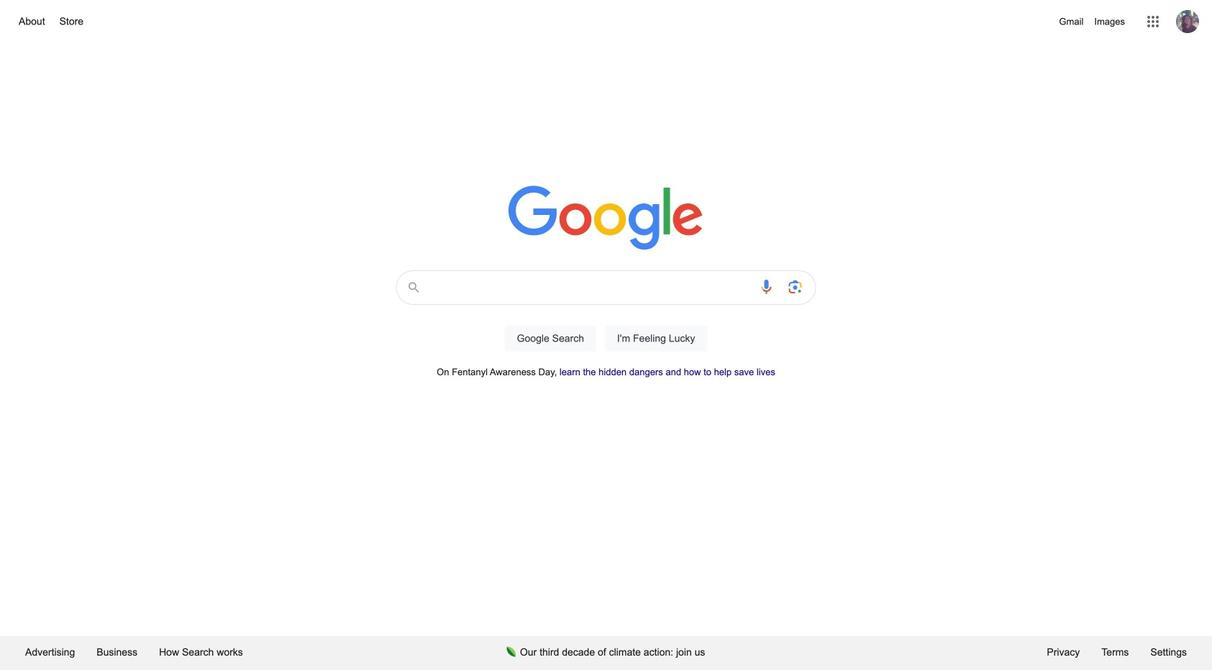 Task type: vqa. For each thing, say whether or not it's contained in the screenshot.
"SEARCH FIELD"
yes



Task type: describe. For each thing, give the bounding box(es) containing it.
google image
[[508, 186, 704, 252]]



Task type: locate. For each thing, give the bounding box(es) containing it.
search by voice image
[[758, 278, 775, 296]]

None search field
[[14, 266, 1198, 368]]

search by image image
[[787, 278, 804, 296]]



